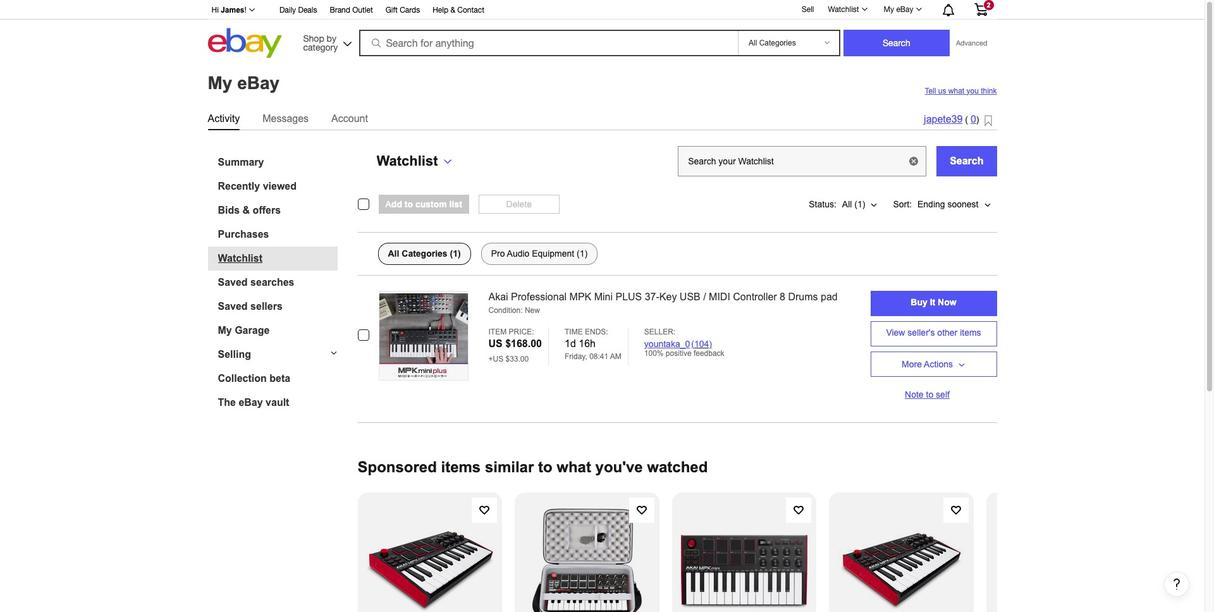 Task type: describe. For each thing, give the bounding box(es) containing it.
japete39 link
[[924, 114, 963, 125]]

delete
[[507, 199, 532, 209]]

activity
[[208, 113, 240, 124]]

hi james !
[[212, 6, 247, 15]]

ebay for the ebay vault link
[[239, 397, 263, 408]]

saved searches
[[218, 277, 295, 288]]

my garage link
[[218, 325, 338, 336]]

brand
[[330, 6, 350, 15]]

gift
[[386, 6, 398, 15]]

item
[[489, 328, 507, 337]]

daily deals
[[280, 6, 317, 15]]

seller: yountaka_0 (104) 100% positive feedback
[[645, 328, 725, 358]]

plus
[[616, 291, 642, 302]]

tell us what you think link
[[925, 86, 997, 95]]

brand outlet
[[330, 6, 373, 15]]

ending
[[918, 199, 946, 209]]

time ends: 1d 16h friday, 08:41 am
[[565, 328, 622, 361]]

make this page your my ebay homepage image
[[985, 115, 992, 127]]

item price: us $168.00 +us $33.00
[[489, 328, 542, 364]]

midi
[[709, 291, 731, 302]]

my garage
[[218, 325, 270, 336]]

saved searches link
[[218, 277, 338, 288]]

100%
[[645, 349, 664, 358]]

buy
[[911, 297, 928, 307]]

think
[[981, 86, 997, 95]]

0 vertical spatial what
[[949, 86, 965, 95]]

my for my ebay link
[[884, 5, 895, 14]]

messages
[[263, 113, 309, 124]]

tell
[[925, 86, 937, 95]]

1 horizontal spatial to
[[538, 458, 553, 475]]

hi
[[212, 6, 219, 15]]

you've
[[596, 458, 643, 475]]

sort:
[[894, 199, 912, 209]]

shop by category
[[303, 33, 338, 52]]

shop by category button
[[298, 28, 355, 55]]

ending soonest button
[[912, 191, 997, 217]]

shop by category banner
[[205, 0, 997, 61]]

1 vertical spatial my
[[208, 73, 232, 93]]

help & contact
[[433, 6, 485, 15]]

my ebay inside main content
[[208, 73, 280, 93]]

0 link
[[971, 114, 977, 125]]

note to self
[[905, 389, 950, 400]]

us
[[939, 86, 947, 95]]

account link
[[332, 110, 368, 127]]

saved for saved searches
[[218, 277, 248, 288]]

(1)
[[855, 199, 866, 209]]

sort: ending soonest
[[894, 199, 979, 209]]

shop
[[303, 33, 324, 43]]

us
[[489, 339, 503, 349]]

james
[[221, 6, 245, 15]]

1 vertical spatial what
[[557, 458, 592, 475]]

16h
[[579, 339, 596, 349]]

list
[[450, 199, 462, 209]]

note to self button
[[871, 382, 997, 407]]

none text field inside my ebay main content
[[678, 146, 927, 176]]

japete39 ( 0 )
[[924, 114, 980, 125]]

saved sellers
[[218, 301, 283, 312]]

recently
[[218, 181, 260, 191]]

gift cards link
[[386, 4, 420, 18]]

by
[[327, 33, 337, 43]]

contact
[[458, 6, 485, 15]]

summary link
[[218, 157, 338, 168]]

search button
[[937, 146, 997, 176]]

yountaka_0
[[645, 339, 690, 349]]

add to custom list button
[[379, 195, 469, 214]]

purchases link
[[218, 229, 338, 240]]

help
[[433, 6, 449, 15]]

garage
[[235, 325, 270, 336]]

offers
[[253, 205, 281, 215]]

viewed
[[263, 181, 297, 191]]

seller's
[[908, 328, 935, 338]]

you
[[967, 86, 979, 95]]

yountaka_0 link
[[645, 339, 690, 349]]

advanced link
[[950, 30, 994, 56]]

account
[[332, 113, 368, 124]]

collection beta link
[[218, 373, 338, 384]]

0 horizontal spatial watchlist
[[218, 253, 263, 264]]

bids
[[218, 205, 240, 215]]

gift cards
[[386, 6, 420, 15]]

watchlist inside 'account' navigation
[[829, 5, 860, 14]]

akai professional mpk mini plus 37-key usb / midi controller 8 drums pad image
[[379, 293, 468, 378]]

1 horizontal spatial watchlist link
[[822, 2, 874, 17]]

seller:
[[645, 328, 676, 337]]

1 vertical spatial ebay
[[237, 73, 280, 93]]

sponsored
[[358, 458, 437, 475]]

recently viewed link
[[218, 181, 338, 192]]

my ebay link
[[877, 2, 928, 17]]

help, opens dialogs image
[[1171, 578, 1184, 591]]

(
[[966, 115, 969, 125]]

0
[[971, 114, 977, 125]]

new
[[525, 306, 540, 315]]



Task type: vqa. For each thing, say whether or not it's contained in the screenshot.
ITEM
yes



Task type: locate. For each thing, give the bounding box(es) containing it.
&
[[451, 6, 456, 15], [243, 205, 250, 215]]

& for contact
[[451, 6, 456, 15]]

collection
[[218, 373, 267, 384]]

watchlist inside popup button
[[377, 153, 438, 169]]

purchases
[[218, 229, 269, 239]]

watchlist link right sell link
[[822, 2, 874, 17]]

searches
[[251, 277, 295, 288]]

cards
[[400, 6, 420, 15]]

outlet
[[353, 6, 373, 15]]

saved up saved sellers on the left of the page
[[218, 277, 248, 288]]

1 horizontal spatial &
[[451, 6, 456, 15]]

08:41
[[590, 353, 609, 361]]

what left the you've
[[557, 458, 592, 475]]

0 vertical spatial to
[[405, 199, 413, 209]]

key
[[660, 291, 677, 302]]

items left similar
[[441, 458, 481, 475]]

(104) link
[[692, 339, 712, 349]]

beta
[[270, 373, 291, 384]]

8
[[780, 291, 786, 302]]

(104)
[[692, 339, 712, 349]]

akai
[[489, 291, 508, 302]]

mpk
[[570, 291, 592, 302]]

to for add
[[405, 199, 413, 209]]

& right bids
[[243, 205, 250, 215]]

!
[[245, 6, 247, 15]]

it
[[930, 297, 936, 307]]

daily
[[280, 6, 296, 15]]

actions
[[924, 359, 953, 369]]

& right help
[[451, 6, 456, 15]]

0 vertical spatial watchlist
[[829, 5, 860, 14]]

watchlist link down purchases link
[[218, 253, 338, 264]]

37-
[[645, 291, 660, 302]]

buy it now
[[911, 297, 957, 307]]

0 horizontal spatial watchlist link
[[218, 253, 338, 264]]

watchlist down purchases
[[218, 253, 263, 264]]

drums
[[789, 291, 818, 302]]

saved for saved sellers
[[218, 301, 248, 312]]

0 horizontal spatial items
[[441, 458, 481, 475]]

summary
[[218, 157, 264, 167]]

0 vertical spatial items
[[961, 328, 982, 338]]

deals
[[298, 6, 317, 15]]

& for offers
[[243, 205, 250, 215]]

pad
[[821, 291, 838, 302]]

my ebay main content
[[5, 61, 1200, 612]]

& inside 'account' navigation
[[451, 6, 456, 15]]

watched
[[647, 458, 708, 475]]

condition:
[[489, 306, 523, 315]]

all (1) button
[[837, 191, 884, 217]]

& inside my ebay main content
[[243, 205, 250, 215]]

None submit
[[844, 30, 950, 56]]

status:
[[809, 199, 837, 209]]

friday,
[[565, 353, 588, 361]]

delete button
[[479, 195, 560, 214]]

2 vertical spatial to
[[538, 458, 553, 475]]

/
[[704, 291, 707, 302]]

1 vertical spatial saved
[[218, 301, 248, 312]]

to for note
[[927, 389, 934, 400]]

help & contact link
[[433, 4, 485, 18]]

watchlist right sell link
[[829, 5, 860, 14]]

saved
[[218, 277, 248, 288], [218, 301, 248, 312]]

selling button
[[208, 349, 338, 360]]

1 vertical spatial to
[[927, 389, 934, 400]]

view seller's other items
[[887, 328, 982, 338]]

1 vertical spatial items
[[441, 458, 481, 475]]

1d
[[565, 339, 576, 349]]

add
[[386, 199, 402, 209]]

vault
[[266, 397, 289, 408]]

selling
[[218, 349, 251, 360]]

price:
[[509, 328, 534, 337]]

none submit inside the shop by category banner
[[844, 30, 950, 56]]

my ebay inside 'account' navigation
[[884, 5, 914, 14]]

saved up my garage
[[218, 301, 248, 312]]

my inside 'account' navigation
[[884, 5, 895, 14]]

account navigation
[[205, 0, 997, 20]]

None text field
[[678, 146, 927, 176]]

mini
[[595, 291, 613, 302]]

2 saved from the top
[[218, 301, 248, 312]]

status: all (1)
[[809, 199, 866, 209]]

0 horizontal spatial my ebay
[[208, 73, 280, 93]]

1 horizontal spatial what
[[949, 86, 965, 95]]

items
[[961, 328, 982, 338], [441, 458, 481, 475]]

)
[[977, 115, 980, 125]]

2 horizontal spatial watchlist
[[829, 5, 860, 14]]

watchlist button
[[377, 153, 453, 169]]

1 vertical spatial watchlist link
[[218, 253, 338, 264]]

watchlist up "add"
[[377, 153, 438, 169]]

0 horizontal spatial what
[[557, 458, 592, 475]]

self
[[936, 389, 950, 400]]

the ebay vault link
[[218, 397, 338, 408]]

bids & offers
[[218, 205, 281, 215]]

note
[[905, 389, 924, 400]]

more actions
[[902, 359, 953, 369]]

items right other
[[961, 328, 982, 338]]

2 vertical spatial ebay
[[239, 397, 263, 408]]

sell link
[[797, 5, 820, 14]]

+us
[[489, 355, 504, 364]]

ebay inside 'account' navigation
[[897, 5, 914, 14]]

buy it now link
[[871, 291, 997, 316]]

to inside button
[[927, 389, 934, 400]]

more
[[902, 359, 922, 369]]

1 vertical spatial watchlist
[[377, 153, 438, 169]]

to left the 'self'
[[927, 389, 934, 400]]

time
[[565, 328, 583, 337]]

ends:
[[585, 328, 608, 337]]

0 vertical spatial saved
[[218, 277, 248, 288]]

my for my garage link
[[218, 325, 232, 336]]

feedback
[[694, 349, 725, 358]]

0 vertical spatial ebay
[[897, 5, 914, 14]]

$168.00
[[506, 339, 542, 349]]

1 horizontal spatial items
[[961, 328, 982, 338]]

soonest
[[948, 199, 979, 209]]

watchlist
[[829, 5, 860, 14], [377, 153, 438, 169], [218, 253, 263, 264]]

Search for anything text field
[[361, 31, 736, 55]]

0 horizontal spatial &
[[243, 205, 250, 215]]

positive
[[666, 349, 692, 358]]

1 horizontal spatial my ebay
[[884, 5, 914, 14]]

0 horizontal spatial to
[[405, 199, 413, 209]]

category
[[303, 42, 338, 52]]

what right the us
[[949, 86, 965, 95]]

professional
[[511, 291, 567, 302]]

1 vertical spatial &
[[243, 205, 250, 215]]

to inside button
[[405, 199, 413, 209]]

0 vertical spatial my ebay
[[884, 5, 914, 14]]

am
[[610, 353, 622, 361]]

1 vertical spatial my ebay
[[208, 73, 280, 93]]

brand outlet link
[[330, 4, 373, 18]]

sellers
[[251, 301, 283, 312]]

all
[[843, 199, 853, 209]]

now
[[938, 297, 957, 307]]

what
[[949, 86, 965, 95], [557, 458, 592, 475]]

more actions button
[[871, 351, 997, 377]]

bids & offers link
[[218, 205, 338, 216]]

1 horizontal spatial watchlist
[[377, 153, 438, 169]]

0 vertical spatial watchlist link
[[822, 2, 874, 17]]

0 vertical spatial &
[[451, 6, 456, 15]]

1 saved from the top
[[218, 277, 248, 288]]

to right similar
[[538, 458, 553, 475]]

akai professional mpk mini plus 37-key usb / midi controller 8 drums pad condition: new
[[489, 291, 838, 315]]

2 vertical spatial my
[[218, 325, 232, 336]]

recently viewed
[[218, 181, 297, 191]]

0 vertical spatial my
[[884, 5, 895, 14]]

ebay for my ebay link
[[897, 5, 914, 14]]

2 vertical spatial watchlist
[[218, 253, 263, 264]]

saved sellers link
[[218, 301, 338, 312]]

usb
[[680, 291, 701, 302]]

2 horizontal spatial to
[[927, 389, 934, 400]]

to right "add"
[[405, 199, 413, 209]]

activity link
[[208, 110, 240, 127]]



